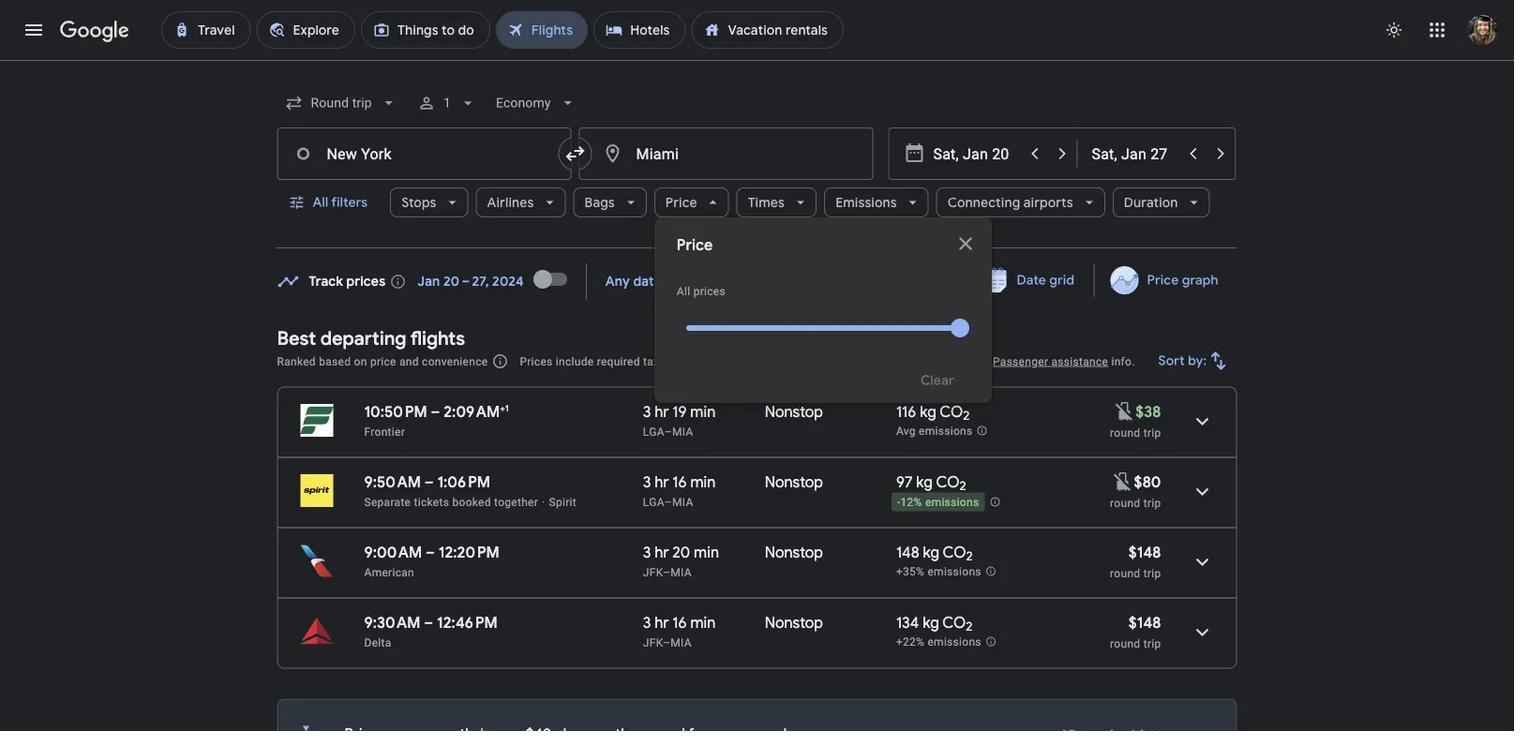 Task type: locate. For each thing, give the bounding box(es) containing it.
lga down total duration 3 hr 19 min. 'element'
[[643, 425, 665, 438]]

2 up +35% emissions
[[966, 549, 973, 565]]

nonstop
[[765, 402, 823, 421], [765, 473, 823, 492], [765, 543, 823, 562], [765, 613, 823, 632]]

min down 3 hr 19 min lga – mia
[[690, 473, 716, 492]]

1 16 from the top
[[673, 473, 687, 492]]

prices inside find the best price region
[[346, 273, 386, 290]]

2 inside 134 kg co 2
[[966, 619, 973, 635]]

flight details. leaves john f. kennedy international airport at 9:30 am on saturday, january 20 and arrives at miami international airport at 12:46 pm on saturday, january 20. image
[[1180, 610, 1225, 655]]

– inside 3 hr 19 min lga – mia
[[665, 425, 672, 438]]

graph
[[1182, 272, 1218, 289]]

1 3 from the top
[[643, 402, 651, 421]]

hr down 3 hr 20 min jfk – mia
[[655, 613, 669, 632]]

0 vertical spatial all
[[313, 194, 328, 211]]

2 for 97
[[960, 478, 966, 494]]

lga
[[643, 425, 665, 438], [643, 496, 665, 509]]

emissions down 134 kg co 2
[[928, 636, 982, 649]]

flight details. leaves john f. kennedy international airport at 9:00 am on saturday, january 20 and arrives at miami international airport at 12:20 pm on saturday, january 20. image
[[1180, 540, 1225, 585]]

co inside 134 kg co 2
[[943, 613, 966, 632]]

0 vertical spatial round trip
[[1110, 426, 1161, 439]]

delta
[[364, 636, 392, 649]]

2 lga from the top
[[643, 496, 665, 509]]

$148 round trip for 148
[[1110, 543, 1161, 580]]

1 horizontal spatial prices
[[694, 285, 726, 298]]

all inside "button"
[[313, 194, 328, 211]]

date
[[1017, 272, 1046, 289]]

4 nonstop from the top
[[765, 613, 823, 632]]

trip down $148 text field
[[1144, 567, 1161, 580]]

emissions
[[919, 425, 973, 438], [925, 496, 979, 509], [928, 566, 982, 579], [928, 636, 982, 649]]

3 down 3 hr 20 min jfk – mia
[[643, 613, 651, 632]]

booked
[[452, 496, 491, 509]]

2 horizontal spatial 1
[[728, 355, 735, 368]]

kg up +22% emissions
[[923, 613, 939, 632]]

dates
[[633, 273, 668, 290]]

mia up 20
[[672, 496, 693, 509]]

sort
[[1159, 353, 1185, 369]]

2 nonstop flight. element from the top
[[765, 473, 823, 495]]

2 hr from the top
[[655, 473, 669, 492]]

emissions down 97 kg co 2
[[925, 496, 979, 509]]

mia inside 3 hr 19 min lga – mia
[[672, 425, 693, 438]]

3 down 3 hr 19 min lga – mia
[[643, 473, 651, 492]]

1 vertical spatial total duration 3 hr 16 min. element
[[643, 613, 765, 635]]

track
[[309, 273, 343, 290]]

min down 3 hr 20 min jfk – mia
[[690, 613, 716, 632]]

3 inside 3 hr 16 min lga – mia
[[643, 473, 651, 492]]

1 vertical spatial jfk
[[643, 636, 663, 649]]

0 vertical spatial price
[[666, 194, 697, 211]]

12:46 pm
[[437, 613, 498, 632]]

148
[[896, 543, 919, 562]]

Arrival time: 12:46 PM. text field
[[437, 613, 498, 632]]

1 vertical spatial $148
[[1129, 613, 1161, 632]]

2 jfk from the top
[[643, 636, 663, 649]]

emissions down 116 kg co 2
[[919, 425, 973, 438]]

Arrival time: 12:20 PM. text field
[[439, 543, 500, 562]]

all
[[313, 194, 328, 211], [677, 285, 690, 298]]

1 vertical spatial round trip
[[1110, 496, 1161, 510]]

hr
[[655, 402, 669, 421], [655, 473, 669, 492], [655, 543, 669, 562], [655, 613, 669, 632]]

min
[[690, 402, 716, 421], [690, 473, 716, 492], [694, 543, 719, 562], [690, 613, 716, 632]]

mia inside 3 hr 16 min lga – mia
[[672, 496, 693, 509]]

2 inside 116 kg co 2
[[963, 408, 970, 424]]

co up avg emissions at the bottom
[[940, 402, 963, 421]]

kg inside 134 kg co 2
[[923, 613, 939, 632]]

2 vertical spatial 1
[[505, 402, 509, 414]]

hr left 20
[[655, 543, 669, 562]]

connecting
[[948, 194, 1021, 211]]

$148 round trip up $148 text box
[[1110, 543, 1161, 580]]

mia inside 3 hr 16 min jfk – mia
[[671, 636, 692, 649]]

$148 round trip
[[1110, 543, 1161, 580], [1110, 613, 1161, 650]]

min for 134
[[690, 613, 716, 632]]

1 hr from the top
[[655, 402, 669, 421]]

prices inside search field
[[694, 285, 726, 298]]

loading results progress bar
[[0, 60, 1514, 64]]

mia for 12:20 pm
[[671, 566, 692, 579]]

nonstop for 116
[[765, 402, 823, 421]]

mia down 20
[[671, 566, 692, 579]]

min inside 3 hr 16 min jfk – mia
[[690, 613, 716, 632]]

this price for this flight doesn't include overhead bin access. if you need a carry-on bag, use the bags filter to update prices. image
[[1113, 400, 1136, 423]]

separate tickets booked together. this trip includes tickets from multiple airlines. missed connections may be protected by gotogate.. element
[[364, 496, 538, 509]]

kg up +35% emissions
[[923, 543, 940, 562]]

round trip for $80
[[1110, 496, 1161, 510]]

0 vertical spatial 16
[[673, 473, 687, 492]]

trip
[[1144, 426, 1161, 439], [1144, 496, 1161, 510], [1144, 567, 1161, 580], [1144, 637, 1161, 650]]

co up +22% emissions
[[943, 613, 966, 632]]

date grid
[[1017, 272, 1075, 289]]

kg for 116
[[920, 402, 937, 421]]

hr down 3 hr 19 min lga – mia
[[655, 473, 669, 492]]

hr inside 3 hr 19 min lga – mia
[[655, 402, 669, 421]]

prices
[[346, 273, 386, 290], [694, 285, 726, 298]]

close dialog image
[[954, 233, 977, 255]]

$148 round trip for 134
[[1110, 613, 1161, 650]]

– inside 9:30 am – 12:46 pm delta
[[424, 613, 433, 632]]

2 round from the top
[[1110, 496, 1141, 510]]

change appearance image
[[1372, 8, 1417, 53]]

None search field
[[277, 81, 1237, 403]]

16 down 3 hr 19 min lga – mia
[[673, 473, 687, 492]]

price inside button
[[1147, 272, 1179, 289]]

date grid button
[[968, 263, 1090, 297]]

1 horizontal spatial +
[[675, 355, 681, 368]]

assistance
[[1052, 355, 1108, 368]]

price left graph
[[1147, 272, 1179, 289]]

1 vertical spatial all
[[677, 285, 690, 298]]

3 hr from the top
[[655, 543, 669, 562]]

2
[[963, 408, 970, 424], [960, 478, 966, 494], [966, 549, 973, 565], [966, 619, 973, 635]]

leaves john f. kennedy international airport at 9:30 am on saturday, january 20 and arrives at miami international airport at 12:46 pm on saturday, january 20. element
[[364, 613, 498, 632]]

1 vertical spatial price
[[677, 236, 713, 255]]

spirit
[[549, 496, 577, 509]]

– down total duration 3 hr 20 min. "element"
[[663, 566, 671, 579]]

emissions button
[[824, 180, 929, 225]]

3
[[643, 402, 651, 421], [643, 473, 651, 492], [643, 543, 651, 562], [643, 613, 651, 632]]

1 vertical spatial lga
[[643, 496, 665, 509]]

0 horizontal spatial prices
[[346, 273, 386, 290]]

2 up -12% emissions
[[960, 478, 966, 494]]

co inside 148 kg co 2
[[943, 543, 966, 562]]

0 vertical spatial lga
[[643, 425, 665, 438]]

3 inside 3 hr 19 min lga – mia
[[643, 402, 651, 421]]

4 nonstop flight. element from the top
[[765, 613, 823, 635]]

0 horizontal spatial +
[[500, 402, 505, 414]]

american
[[364, 566, 414, 579]]

kg
[[920, 402, 937, 421], [916, 473, 933, 492], [923, 543, 940, 562], [923, 613, 939, 632]]

+ left fees
[[675, 355, 681, 368]]

jfk for 3 hr 16 min
[[643, 636, 663, 649]]

bags
[[585, 194, 615, 211]]

mia down 3 hr 20 min jfk – mia
[[671, 636, 692, 649]]

3 3 from the top
[[643, 543, 651, 562]]

$80
[[1134, 473, 1161, 492]]

– inside 9:00 am – 12:20 pm american
[[426, 543, 435, 562]]

leaves laguardia airport at 10:50 pm on saturday, january 20 and arrives at miami international airport at 2:09 am on sunday, january 21. element
[[364, 402, 509, 421]]

116
[[896, 402, 916, 421]]

duration
[[1124, 194, 1178, 211]]

min inside 3 hr 16 min lga – mia
[[690, 473, 716, 492]]

view price history image
[[1178, 712, 1223, 731]]

2 $148 from the top
[[1129, 613, 1161, 632]]

round down this price for this flight doesn't include overhead bin access. if you need a carry-on bag, use the bags filter to update prices. icon
[[1110, 426, 1141, 439]]

148 US dollars text field
[[1129, 543, 1161, 562]]

3 inside 3 hr 20 min jfk – mia
[[643, 543, 651, 562]]

– right departure time: 9:00 am. text box
[[426, 543, 435, 562]]

price down price popup button
[[677, 236, 713, 255]]

connecting airports
[[948, 194, 1073, 211]]

0 horizontal spatial 1
[[443, 95, 451, 111]]

round trip for $38
[[1110, 426, 1161, 439]]

None field
[[277, 86, 406, 120], [488, 86, 585, 120], [277, 86, 406, 120], [488, 86, 585, 120]]

mia down 19
[[672, 425, 693, 438]]

134 kg co 2
[[896, 613, 973, 635]]

round
[[1110, 426, 1141, 439], [1110, 496, 1141, 510], [1110, 567, 1141, 580], [1110, 637, 1141, 650]]

co inside 97 kg co 2
[[936, 473, 960, 492]]

jfk
[[643, 566, 663, 579], [643, 636, 663, 649]]

prices for all prices
[[694, 285, 726, 298]]

3 inside 3 hr 16 min jfk – mia
[[643, 613, 651, 632]]

kg inside 97 kg co 2
[[916, 473, 933, 492]]

this price for this flight doesn't include overhead bin access. if you need a carry-on bag, use the bags filter to update prices. image
[[1112, 470, 1134, 493]]

1 round trip from the top
[[1110, 426, 1161, 439]]

kg up avg emissions at the bottom
[[920, 402, 937, 421]]

0 vertical spatial $148
[[1129, 543, 1161, 562]]

2 for 116
[[963, 408, 970, 424]]

Arrival time: 2:09 AM on  Sunday, January 21. text field
[[444, 402, 509, 421]]

3 nonstop flight. element from the top
[[765, 543, 823, 565]]

prices right dates
[[694, 285, 726, 298]]

nonstop flight. element for 97
[[765, 473, 823, 495]]

2 up +22% emissions
[[966, 619, 973, 635]]

1 nonstop flight. element from the top
[[765, 402, 823, 424]]

co up +35% emissions
[[943, 543, 966, 562]]

$148 round trip left flight details. leaves john f. kennedy international airport at 9:30 am on saturday, january 20 and arrives at miami international airport at 12:46 pm on saturday, january 20. image
[[1110, 613, 1161, 650]]

– down 3 hr 20 min jfk – mia
[[663, 636, 671, 649]]

2 round trip from the top
[[1110, 496, 1161, 510]]

2 inside 97 kg co 2
[[960, 478, 966, 494]]

2 3 from the top
[[643, 473, 651, 492]]

0 vertical spatial 1
[[443, 95, 451, 111]]

$148 left flight details. leaves john f. kennedy international airport at 9:00 am on saturday, january 20 and arrives at miami international airport at 12:20 pm on saturday, january 20. icon
[[1129, 543, 1161, 562]]

4 hr from the top
[[655, 613, 669, 632]]

total duration 3 hr 20 min. element
[[643, 543, 765, 565]]

2 total duration 3 hr 16 min. element from the top
[[643, 613, 765, 635]]

total duration 3 hr 16 min. element down 3 hr 19 min lga – mia
[[643, 473, 765, 495]]

16
[[673, 473, 687, 492], [673, 613, 687, 632]]

1 inside "popup button"
[[443, 95, 451, 111]]

all for all filters
[[313, 194, 328, 211]]

all prices
[[677, 285, 726, 298]]

3 hr 16 min lga – mia
[[643, 473, 716, 509]]

None text field
[[579, 128, 873, 180]]

hr inside 3 hr 16 min jfk – mia
[[655, 613, 669, 632]]

2 inside 148 kg co 2
[[966, 549, 973, 565]]

co up -12% emissions
[[936, 473, 960, 492]]

total duration 3 hr 16 min. element down 3 hr 20 min jfk – mia
[[643, 613, 765, 635]]

main menu image
[[23, 19, 45, 41]]

min for 148
[[694, 543, 719, 562]]

all filters
[[313, 194, 368, 211]]

lga inside 3 hr 16 min lga – mia
[[643, 496, 665, 509]]

price
[[666, 194, 697, 211], [677, 236, 713, 255], [1147, 272, 1179, 289]]

co for 97
[[936, 473, 960, 492]]

trip down 38 us dollars text field
[[1144, 426, 1161, 439]]

ranked based on price and convenience
[[277, 355, 488, 368]]

min for 116
[[690, 402, 716, 421]]

round trip down this price for this flight doesn't include overhead bin access. if you need a carry-on bag, use the bags filter to update prices. icon
[[1110, 426, 1161, 439]]

9:00 am – 12:20 pm american
[[364, 543, 500, 579]]

flight details. leaves laguardia airport at 9:50 am on saturday, january 20 and arrives at miami international airport at 1:06 pm on saturday, january 20. image
[[1180, 469, 1225, 514]]

1 vertical spatial 1
[[728, 355, 735, 368]]

2 for 134
[[966, 619, 973, 635]]

find the best price region
[[277, 257, 1237, 312]]

1 round from the top
[[1110, 426, 1141, 439]]

2 vertical spatial price
[[1147, 272, 1179, 289]]

convenience
[[422, 355, 488, 368]]

1
[[443, 95, 451, 111], [728, 355, 735, 368], [505, 402, 509, 414]]

all right dates
[[677, 285, 690, 298]]

9:30 am
[[364, 613, 421, 632]]

price graph button
[[1098, 263, 1233, 297]]

– inside 3 hr 20 min jfk – mia
[[663, 566, 671, 579]]

– down total duration 3 hr 19 min. 'element'
[[665, 425, 672, 438]]

16 down 3 hr 20 min jfk – mia
[[673, 613, 687, 632]]

jfk down total duration 3 hr 20 min. "element"
[[643, 566, 663, 579]]

airlines button
[[476, 180, 566, 225]]

nonstop flight. element
[[765, 402, 823, 424], [765, 473, 823, 495], [765, 543, 823, 565], [765, 613, 823, 635]]

jfk down 3 hr 20 min jfk – mia
[[643, 636, 663, 649]]

min right 19
[[690, 402, 716, 421]]

nonstop for 97
[[765, 473, 823, 492]]

1 horizontal spatial all
[[677, 285, 690, 298]]

Return text field
[[1092, 128, 1178, 179]]

3 nonstop from the top
[[765, 543, 823, 562]]

0 horizontal spatial all
[[313, 194, 328, 211]]

9:00 am
[[364, 543, 422, 562]]

– up 3 hr 20 min jfk – mia
[[665, 496, 672, 509]]

1 vertical spatial $148 round trip
[[1110, 613, 1161, 650]]

97
[[896, 473, 913, 492]]

$148
[[1129, 543, 1161, 562], [1129, 613, 1161, 632]]

round down this price for this flight doesn't include overhead bin access. if you need a carry-on bag, use the bags filter to update prices. image
[[1110, 496, 1141, 510]]

1 total duration 3 hr 16 min. element from the top
[[643, 473, 765, 495]]

min inside 3 hr 19 min lga – mia
[[690, 402, 716, 421]]

kg inside 148 kg co 2
[[923, 543, 940, 562]]

times button
[[737, 180, 817, 225]]

16 inside 3 hr 16 min lga – mia
[[673, 473, 687, 492]]

bags button
[[573, 180, 647, 225]]

leaves laguardia airport at 9:50 am on saturday, january 20 and arrives at miami international airport at 1:06 pm on saturday, january 20. element
[[364, 473, 490, 492]]

co for 116
[[940, 402, 963, 421]]

+
[[675, 355, 681, 368], [500, 402, 505, 414]]

+22%
[[896, 636, 925, 649]]

16 for 12:46 pm
[[673, 613, 687, 632]]

1 $148 from the top
[[1129, 543, 1161, 562]]

hr inside 3 hr 16 min lga – mia
[[655, 473, 669, 492]]

1 horizontal spatial 1
[[505, 402, 509, 414]]

9:50 am
[[364, 473, 421, 492]]

kg for 134
[[923, 613, 939, 632]]

4 3 from the top
[[643, 613, 651, 632]]

airlines
[[487, 194, 534, 211]]

3 for 12:20 pm
[[643, 543, 651, 562]]

None text field
[[277, 128, 571, 180]]

co inside 116 kg co 2
[[940, 402, 963, 421]]

kg right 97
[[916, 473, 933, 492]]

kg inside 116 kg co 2
[[920, 402, 937, 421]]

round down $148 text field
[[1110, 567, 1141, 580]]

duration button
[[1113, 180, 1210, 225]]

3 left 19
[[643, 402, 651, 421]]

prices left learn more about tracked prices image
[[346, 273, 386, 290]]

0 vertical spatial $148 round trip
[[1110, 543, 1161, 580]]

2 $148 round trip from the top
[[1110, 613, 1161, 650]]

1 jfk from the top
[[643, 566, 663, 579]]

min right 20
[[694, 543, 719, 562]]

passenger assistance button
[[993, 355, 1108, 368]]

sort by: button
[[1151, 338, 1237, 383]]

swap origin and destination. image
[[564, 143, 586, 165]]

1 vertical spatial 16
[[673, 613, 687, 632]]

all left filters
[[313, 194, 328, 211]]

2 nonstop from the top
[[765, 473, 823, 492]]

0 vertical spatial total duration 3 hr 16 min. element
[[643, 473, 765, 495]]

– right 9:30 am on the left bottom of page
[[424, 613, 433, 632]]

mia inside 3 hr 20 min jfk – mia
[[671, 566, 692, 579]]

$38
[[1136, 402, 1161, 421]]

1 lga from the top
[[643, 425, 665, 438]]

3 for 12:46 pm
[[643, 613, 651, 632]]

trip down $148 text box
[[1144, 637, 1161, 650]]

hr inside 3 hr 20 min jfk – mia
[[655, 543, 669, 562]]

lga inside 3 hr 19 min lga – mia
[[643, 425, 665, 438]]

total duration 3 hr 16 min. element
[[643, 473, 765, 495], [643, 613, 765, 635]]

2 16 from the top
[[673, 613, 687, 632]]

0 vertical spatial jfk
[[643, 566, 663, 579]]

jfk inside 3 hr 16 min jfk – mia
[[643, 636, 663, 649]]

trip down $80
[[1144, 496, 1161, 510]]

prices
[[520, 355, 553, 368]]

round trip down $80
[[1110, 496, 1161, 510]]

tickets
[[414, 496, 449, 509]]

mia for 12:46 pm
[[671, 636, 692, 649]]

jfk inside 3 hr 20 min jfk – mia
[[643, 566, 663, 579]]

– left 2:09 am
[[431, 402, 440, 421]]

1 vertical spatial +
[[500, 402, 505, 414]]

round down $148 text box
[[1110, 637, 1141, 650]]

$148 left flight details. leaves john f. kennedy international airport at 9:30 am on saturday, january 20 and arrives at miami international airport at 12:46 pm on saturday, january 20. image
[[1129, 613, 1161, 632]]

3 left 20
[[643, 543, 651, 562]]

min inside 3 hr 20 min jfk – mia
[[694, 543, 719, 562]]

price right bags popup button
[[666, 194, 697, 211]]

hr left 19
[[655, 402, 669, 421]]

flight details. leaves laguardia airport at 10:50 pm on saturday, january 20 and arrives at miami international airport at 2:09 am on sunday, january 21. image
[[1180, 399, 1225, 444]]

2 up avg emissions at the bottom
[[963, 408, 970, 424]]

1 nonstop from the top
[[765, 402, 823, 421]]

emissions down 148 kg co 2
[[928, 566, 982, 579]]

16 inside 3 hr 16 min jfk – mia
[[673, 613, 687, 632]]

+ down 'learn more about ranking' icon in the left of the page
[[500, 402, 505, 414]]

co
[[940, 402, 963, 421], [936, 473, 960, 492], [943, 543, 966, 562], [943, 613, 966, 632]]

lga up 3 hr 20 min jfk – mia
[[643, 496, 665, 509]]

1 $148 round trip from the top
[[1110, 543, 1161, 580]]



Task type: vqa. For each thing, say whether or not it's contained in the screenshot.
second round
yes



Task type: describe. For each thing, give the bounding box(es) containing it.
best departing flights main content
[[277, 257, 1237, 731]]

hr for 1:06 pm
[[655, 473, 669, 492]]

by:
[[1188, 353, 1207, 369]]

jan
[[418, 273, 440, 290]]

fees
[[684, 355, 707, 368]]

price
[[370, 355, 396, 368]]

38 US dollars text field
[[1136, 402, 1161, 421]]

times
[[748, 194, 785, 211]]

1 trip from the top
[[1144, 426, 1161, 439]]

nonstop flight. element for 148
[[765, 543, 823, 565]]

3 for 2:09 am
[[643, 402, 651, 421]]

jfk for 3 hr 20 min
[[643, 566, 663, 579]]

co for 148
[[943, 543, 966, 562]]

$148 for 134
[[1129, 613, 1161, 632]]

frontier
[[364, 425, 405, 438]]

2 trip from the top
[[1144, 496, 1161, 510]]

+ inside 10:50 pm – 2:09 am + 1
[[500, 402, 505, 414]]

track prices
[[309, 273, 386, 290]]

any dates
[[606, 273, 668, 290]]

1:06 pm
[[437, 473, 490, 492]]

12:20 pm
[[439, 543, 500, 562]]

min for 97
[[690, 473, 716, 492]]

4 round from the top
[[1110, 637, 1141, 650]]

together
[[494, 496, 538, 509]]

learn more about ranking image
[[492, 353, 509, 370]]

nonstop flight. element for 116
[[765, 402, 823, 424]]

hr for 12:20 pm
[[655, 543, 669, 562]]

3 trip from the top
[[1144, 567, 1161, 580]]

departing
[[320, 326, 406, 350]]

Departure time: 9:00 AM. text field
[[364, 543, 422, 562]]

Arrival time: 1:06 PM. text field
[[437, 473, 490, 492]]

– inside 3 hr 16 min lga – mia
[[665, 496, 672, 509]]

flights
[[410, 326, 465, 350]]

19
[[673, 402, 687, 421]]

+22% emissions
[[896, 636, 982, 649]]

3 hr 20 min jfk – mia
[[643, 543, 719, 579]]

lga for 3 hr 19 min
[[643, 425, 665, 438]]

connecting airports button
[[936, 180, 1105, 225]]

– up tickets
[[424, 473, 434, 492]]

grid
[[1050, 272, 1075, 289]]

nonstop flight. element for 134
[[765, 613, 823, 635]]

10:50 pm – 2:09 am + 1
[[364, 402, 509, 421]]

hr for 12:46 pm
[[655, 613, 669, 632]]

prices include required taxes + fees for 1 adult.
[[520, 355, 768, 368]]

price button
[[654, 180, 729, 225]]

prices for track prices
[[346, 273, 386, 290]]

separate tickets booked together
[[364, 496, 538, 509]]

best departing flights
[[277, 326, 465, 350]]

3 round from the top
[[1110, 567, 1141, 580]]

price graph
[[1147, 272, 1218, 289]]

leaves john f. kennedy international airport at 9:00 am on saturday, january 20 and arrives at miami international airport at 12:20 pm on saturday, january 20. element
[[364, 543, 500, 562]]

passenger
[[993, 355, 1049, 368]]

total duration 3 hr 16 min. element for 134
[[643, 613, 765, 635]]

co for 134
[[943, 613, 966, 632]]

lga for 3 hr 16 min
[[643, 496, 665, 509]]

all filters button
[[277, 180, 383, 225]]

80 US dollars text field
[[1134, 473, 1161, 492]]

1 button
[[410, 81, 485, 126]]

on
[[354, 355, 367, 368]]

total duration 3 hr 16 min. element for 97
[[643, 473, 765, 495]]

none search field containing price
[[277, 81, 1237, 403]]

avg emissions
[[896, 425, 973, 438]]

2:09 am
[[444, 402, 500, 421]]

stops
[[401, 194, 437, 211]]

+35% emissions
[[896, 566, 982, 579]]

emissions for 148
[[928, 566, 982, 579]]

learn more about tracked prices image
[[389, 273, 406, 290]]

9:30 am – 12:46 pm delta
[[364, 613, 498, 649]]

mia for 1:06 pm
[[672, 496, 693, 509]]

best
[[277, 326, 316, 350]]

mia for 2:09 am
[[672, 425, 693, 438]]

avg
[[896, 425, 916, 438]]

emissions
[[836, 194, 897, 211]]

9:50 am – 1:06 pm
[[364, 473, 490, 492]]

sort by:
[[1159, 353, 1207, 369]]

-
[[897, 496, 901, 509]]

148 US dollars text field
[[1129, 613, 1161, 632]]

hr for 2:09 am
[[655, 402, 669, 421]]

for
[[710, 355, 725, 368]]

all for all prices
[[677, 285, 690, 298]]

– inside 3 hr 16 min jfk – mia
[[663, 636, 671, 649]]

stops button
[[390, 180, 468, 225]]

separate
[[364, 496, 411, 509]]

12%
[[901, 496, 922, 509]]

kg for 97
[[916, 473, 933, 492]]

Departure text field
[[933, 128, 1020, 179]]

taxes
[[643, 355, 672, 368]]

97 kg co 2
[[896, 473, 966, 494]]

filters
[[331, 194, 368, 211]]

3 hr 16 min jfk – mia
[[643, 613, 716, 649]]

2024
[[492, 273, 524, 290]]

4 trip from the top
[[1144, 637, 1161, 650]]

1 inside 10:50 pm – 2:09 am + 1
[[505, 402, 509, 414]]

20 – 27,
[[443, 273, 489, 290]]

0 vertical spatial +
[[675, 355, 681, 368]]

emissions for 116
[[919, 425, 973, 438]]

required
[[597, 355, 640, 368]]

adult.
[[738, 355, 768, 368]]

nonstop for 134
[[765, 613, 823, 632]]

-12% emissions
[[897, 496, 979, 509]]

any
[[606, 273, 630, 290]]

emissions for 134
[[928, 636, 982, 649]]

ranked
[[277, 355, 316, 368]]

Departure time: 9:30 AM. text field
[[364, 613, 421, 632]]

total duration 3 hr 19 min. element
[[643, 402, 765, 424]]

3 for 1:06 pm
[[643, 473, 651, 492]]

Departure time: 10:50 PM. text field
[[364, 402, 427, 421]]

based
[[319, 355, 351, 368]]

16 for 1:06 pm
[[673, 473, 687, 492]]

116 kg co 2
[[896, 402, 970, 424]]

$148 for 148
[[1129, 543, 1161, 562]]

and
[[399, 355, 419, 368]]

kg for 148
[[923, 543, 940, 562]]

passenger assistance
[[993, 355, 1108, 368]]

10:50 pm
[[364, 402, 427, 421]]

jan 20 – 27, 2024
[[418, 273, 524, 290]]

134
[[896, 613, 919, 632]]

nonstop for 148
[[765, 543, 823, 562]]

include
[[556, 355, 594, 368]]

Departure time: 9:50 AM. text field
[[364, 473, 421, 492]]

2 for 148
[[966, 549, 973, 565]]

price inside popup button
[[666, 194, 697, 211]]

148 kg co 2
[[896, 543, 973, 565]]

+35%
[[896, 566, 925, 579]]



